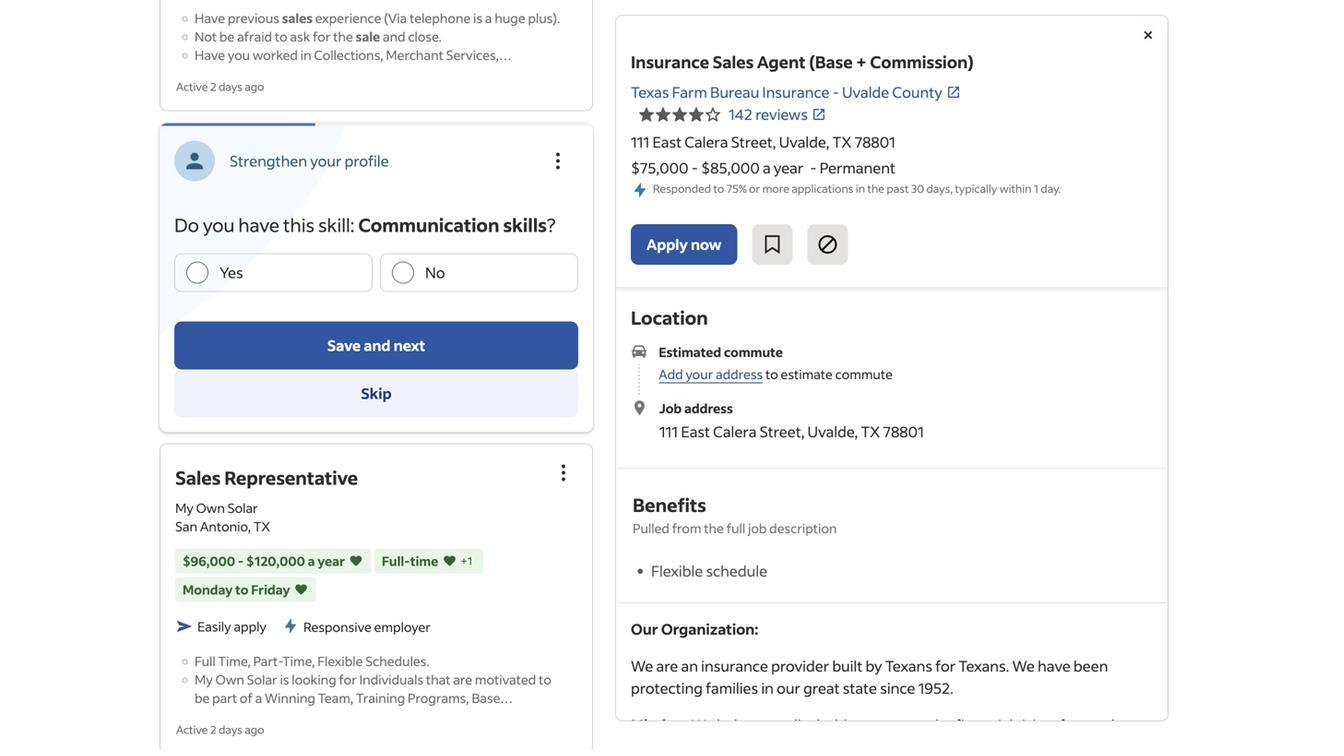 Task type: vqa. For each thing, say whether or not it's contained in the screenshot.
dôen to the bottom
no



Task type: locate. For each thing, give the bounding box(es) containing it.
1 horizontal spatial of
[[1051, 716, 1066, 735]]

for inside we are an insurance provider built by texans for texans. we have been protecting families in our great state since 1952.
[[936, 657, 956, 676]]

ago
[[245, 79, 264, 94], [245, 723, 264, 737]]

1 vertical spatial have
[[1038, 657, 1071, 676]]

solar inside "full time, part-time, flexible schedules. my own solar is looking for individuals that are motivated to be part of a winning team, training programs, base…"
[[247, 672, 278, 688]]

2 days from the top
[[219, 723, 243, 737]]

1 right time
[[468, 554, 473, 568]]

are
[[657, 657, 679, 676], [453, 672, 473, 688]]

we help our policyholders manage the financial risks of everyday life and successfully recover from insured losses through prompt
[[631, 716, 1131, 750]]

0 vertical spatial be
[[220, 28, 235, 45]]

you down afraid
[[228, 47, 250, 63]]

and down (via
[[383, 28, 406, 45]]

save and next button
[[174, 322, 579, 370]]

1 ago from the top
[[245, 79, 264, 94]]

0 vertical spatial active
[[176, 79, 208, 94]]

that
[[426, 672, 451, 688]]

matches your preference image for $96,000 - $120,000 a year
[[349, 552, 364, 570]]

for right the ask
[[313, 28, 331, 45]]

your down estimated
[[686, 366, 714, 383]]

our organization:
[[631, 620, 759, 639]]

0 horizontal spatial flexible
[[318, 653, 363, 670]]

0 vertical spatial own
[[196, 500, 225, 516]]

the left past
[[868, 181, 885, 196]]

matches your preference image
[[349, 552, 364, 570], [442, 552, 457, 570]]

we for we are an insurance provider built by texans for texans. we have been protecting families in our great state since 1952.
[[631, 657, 654, 676]]

the inside have previous sales experience (via telephone is a huge plus). not be afraid to ask for the sale and close. have you worked in collections, merchant services,…
[[333, 28, 353, 45]]

skip link
[[174, 370, 579, 418]]

1 horizontal spatial flexible
[[652, 562, 703, 581]]

our down provider
[[777, 679, 801, 698]]

0 horizontal spatial from
[[673, 520, 702, 537]]

days
[[219, 79, 243, 94], [219, 723, 243, 737]]

address down add your address button
[[685, 400, 733, 417]]

2 vertical spatial and
[[655, 738, 681, 750]]

1 horizontal spatial 111
[[660, 422, 678, 441]]

1 vertical spatial and
[[364, 336, 391, 355]]

have left this
[[238, 213, 280, 237]]

your left profile
[[310, 151, 342, 170]]

time, up looking
[[283, 653, 315, 670]]

are inside "full time, part-time, flexible schedules. my own solar is looking for individuals that are motivated to be part of a winning team, training programs, base…"
[[453, 672, 473, 688]]

0 horizontal spatial we
[[631, 657, 654, 676]]

111 up '$75,000'
[[631, 132, 650, 151]]

2 horizontal spatial for
[[936, 657, 956, 676]]

the left the full
[[704, 520, 724, 537]]

location
[[631, 306, 709, 330]]

to left the ask
[[275, 28, 288, 45]]

team,
[[318, 690, 354, 707]]

insurance up farm
[[631, 51, 710, 72]]

2 down part
[[210, 723, 217, 737]]

benefits pulled from the full job description
[[633, 493, 837, 537]]

full-
[[382, 553, 411, 570]]

protecting
[[631, 679, 703, 698]]

flexible schedule
[[652, 562, 768, 581]]

apply now
[[647, 235, 722, 254]]

in inside we are an insurance provider built by texans for texans. we have been protecting families in our great state since 1952.
[[762, 679, 774, 698]]

own inside "full time, part-time, flexible schedules. my own solar is looking for individuals that are motivated to be part of a winning team, training programs, base…"
[[216, 672, 244, 688]]

0 vertical spatial street,
[[732, 132, 777, 151]]

year for $120,000
[[318, 553, 345, 570]]

1 horizontal spatial time,
[[283, 653, 315, 670]]

for up team,
[[339, 672, 357, 688]]

1 vertical spatial 1
[[468, 554, 473, 568]]

0 vertical spatial flexible
[[652, 562, 703, 581]]

0 vertical spatial of
[[240, 690, 253, 707]]

tx inside job address 111 east calera street, uvalde, tx 78801
[[861, 422, 881, 441]]

matches your preference image for full-time
[[442, 552, 457, 570]]

have up not
[[195, 10, 225, 26]]

sales up my own solar san antonio, tx
[[175, 466, 221, 490]]

for inside "full time, part-time, flexible schedules. my own solar is looking for individuals that are motivated to be part of a winning team, training programs, base…"
[[339, 672, 357, 688]]

0 horizontal spatial time,
[[218, 653, 251, 670]]

1 matches your preference image from the left
[[349, 552, 364, 570]]

1 time, from the left
[[218, 653, 251, 670]]

is left huge
[[474, 10, 483, 26]]

the inside we help our policyholders manage the financial risks of everyday life and successfully recover from insured losses through prompt
[[930, 716, 953, 735]]

- left uvalde
[[833, 83, 840, 102]]

0 horizontal spatial is
[[280, 672, 289, 688]]

1 horizontal spatial your
[[686, 366, 714, 383]]

be inside have previous sales experience (via telephone is a huge plus). not be afraid to ask for the sale and close. have you worked in collections, merchant services,…
[[220, 28, 235, 45]]

commute up add your address button
[[724, 344, 783, 361]]

ago down part-
[[245, 723, 264, 737]]

save
[[327, 336, 361, 355]]

1 vertical spatial have
[[195, 47, 225, 63]]

from
[[673, 520, 702, 537], [825, 738, 858, 750]]

to right motivated
[[539, 672, 552, 688]]

active down not
[[176, 79, 208, 94]]

a
[[485, 10, 492, 26], [763, 158, 771, 177], [308, 553, 315, 570], [255, 690, 262, 707]]

texas
[[631, 83, 670, 102]]

my down full
[[195, 672, 213, 688]]

1 horizontal spatial insurance
[[763, 83, 830, 102]]

tx
[[833, 132, 852, 151], [861, 422, 881, 441], [254, 518, 270, 535]]

have
[[195, 10, 225, 26], [195, 47, 225, 63]]

0 horizontal spatial be
[[195, 690, 210, 707]]

the up the losses
[[930, 716, 953, 735]]

1 horizontal spatial tx
[[833, 132, 852, 151]]

1 vertical spatial +
[[461, 554, 468, 568]]

1 horizontal spatial matches your preference image
[[442, 552, 457, 570]]

2 for my own solar is looking for individuals that are motivated to be part of a winning team, training programs, base…
[[210, 723, 217, 737]]

ago for not be afraid to ask for the
[[245, 79, 264, 94]]

add your address button
[[659, 366, 763, 384]]

we inside we help our policyholders manage the financial risks of everyday life and successfully recover from insured losses through prompt
[[692, 716, 714, 735]]

calera inside job address 111 east calera street, uvalde, tx 78801
[[714, 422, 757, 441]]

1 horizontal spatial my
[[195, 672, 213, 688]]

0 horizontal spatial matches your preference image
[[349, 552, 364, 570]]

calera down add your address button
[[714, 422, 757, 441]]

2 vertical spatial in
[[762, 679, 774, 698]]

are inside we are an insurance provider built by texans for texans. we have been protecting families in our great state since 1952.
[[657, 657, 679, 676]]

0 vertical spatial year
[[774, 158, 804, 177]]

ago down worked
[[245, 79, 264, 94]]

telephone
[[410, 10, 471, 26]]

flexible
[[652, 562, 703, 581], [318, 653, 363, 670]]

we left help
[[692, 716, 714, 735]]

0 vertical spatial address
[[716, 366, 763, 383]]

a up matches your preference image on the left of page
[[308, 553, 315, 570]]

time
[[411, 553, 439, 570]]

east up '$75,000'
[[653, 132, 682, 151]]

78801
[[855, 132, 896, 151], [884, 422, 925, 441]]

1 vertical spatial sales
[[175, 466, 221, 490]]

3.9 out of 5 stars image
[[639, 103, 722, 126]]

0 vertical spatial have
[[195, 10, 225, 26]]

you
[[228, 47, 250, 63], [203, 213, 235, 237]]

+
[[857, 51, 867, 72], [461, 554, 468, 568]]

days down afraid
[[219, 79, 243, 94]]

0 horizontal spatial my
[[175, 500, 194, 516]]

1 vertical spatial 111
[[660, 422, 678, 441]]

2 active from the top
[[176, 723, 208, 737]]

- up responded
[[692, 158, 699, 177]]

0 vertical spatial you
[[228, 47, 250, 63]]

+ right the (base
[[857, 51, 867, 72]]

1 vertical spatial east
[[681, 422, 711, 441]]

time, right full
[[218, 653, 251, 670]]

pulled
[[633, 520, 670, 537]]

address down estimated
[[716, 366, 763, 383]]

representative
[[224, 466, 358, 490]]

0 vertical spatial 78801
[[855, 132, 896, 151]]

1952.
[[919, 679, 954, 698]]

east down job
[[681, 422, 711, 441]]

2 time, from the left
[[283, 653, 315, 670]]

1 vertical spatial 2
[[210, 723, 217, 737]]

1 vertical spatial active
[[176, 723, 208, 737]]

address inside job address 111 east calera street, uvalde, tx 78801
[[685, 400, 733, 417]]

for
[[313, 28, 331, 45], [936, 657, 956, 676], [339, 672, 357, 688]]

0 vertical spatial days
[[219, 79, 243, 94]]

apply
[[647, 235, 688, 254]]

active down full
[[176, 723, 208, 737]]

description
[[770, 520, 837, 537]]

a left huge
[[485, 10, 492, 26]]

1 active 2 days ago from the top
[[176, 79, 264, 94]]

0 horizontal spatial for
[[313, 28, 331, 45]]

0 vertical spatial solar
[[228, 500, 258, 516]]

1 horizontal spatial in
[[762, 679, 774, 698]]

flexible down pulled
[[652, 562, 703, 581]]

past
[[887, 181, 909, 196]]

30
[[912, 181, 925, 196]]

1 horizontal spatial have
[[1038, 657, 1071, 676]]

of inside we help our policyholders manage the financial risks of everyday life and successfully recover from insured losses through prompt
[[1051, 716, 1066, 735]]

year up the more
[[774, 158, 804, 177]]

are right that
[[453, 672, 473, 688]]

and left next
[[364, 336, 391, 355]]

have down not
[[195, 47, 225, 63]]

+ right time
[[461, 554, 468, 568]]

1 vertical spatial year
[[318, 553, 345, 570]]

(base
[[810, 51, 853, 72]]

- up applications
[[811, 158, 817, 177]]

or
[[749, 181, 761, 196]]

$120,000
[[246, 553, 305, 570]]

0 horizontal spatial our
[[750, 716, 774, 735]]

my up san
[[175, 500, 194, 516]]

0 horizontal spatial year
[[318, 553, 345, 570]]

2 2 from the top
[[210, 723, 217, 737]]

uvalde, down estimate
[[808, 422, 859, 441]]

for inside have previous sales experience (via telephone is a huge plus). not be afraid to ask for the sale and close. have you worked in collections, merchant services,…
[[313, 28, 331, 45]]

flexible up looking
[[318, 653, 363, 670]]

street, down estimate
[[760, 422, 805, 441]]

are up "protecting"
[[657, 657, 679, 676]]

1 vertical spatial ago
[[245, 723, 264, 737]]

to left estimate
[[766, 366, 779, 383]]

2 have from the top
[[195, 47, 225, 63]]

be left part
[[195, 690, 210, 707]]

matches your preference image left full-
[[349, 552, 364, 570]]

0 horizontal spatial insurance
[[631, 51, 710, 72]]

solar up antonio,
[[228, 500, 258, 516]]

permanent
[[820, 158, 896, 177]]

we right texans.
[[1013, 657, 1035, 676]]

1 vertical spatial is
[[280, 672, 289, 688]]

east inside job address 111 east calera street, uvalde, tx 78801
[[681, 422, 711, 441]]

strengthen your profile
[[230, 151, 389, 170]]

estimated
[[659, 344, 722, 361]]

monday
[[183, 582, 233, 598]]

111 down job
[[660, 422, 678, 441]]

active 2 days ago down part
[[176, 723, 264, 737]]

sales
[[282, 10, 313, 26]]

0 vertical spatial tx
[[833, 132, 852, 151]]

tx for 111 east calera street, uvalde, tx 78801
[[833, 132, 852, 151]]

estimate
[[781, 366, 833, 383]]

you right do
[[203, 213, 235, 237]]

2 matches your preference image from the left
[[442, 552, 457, 570]]

matches your preference image
[[294, 581, 309, 599]]

and down mission:
[[655, 738, 681, 750]]

my inside "full time, part-time, flexible schedules. my own solar is looking for individuals that are motivated to be part of a winning team, training programs, base…"
[[195, 672, 213, 688]]

our
[[777, 679, 801, 698], [750, 716, 774, 735]]

0 horizontal spatial commute
[[724, 344, 783, 361]]

from down "policyholders"
[[825, 738, 858, 750]]

2 horizontal spatial tx
[[861, 422, 881, 441]]

in down permanent
[[856, 181, 866, 196]]

street, inside job address 111 east calera street, uvalde, tx 78801
[[760, 422, 805, 441]]

0 vertical spatial 1
[[1035, 181, 1039, 196]]

own inside my own solar san antonio, tx
[[196, 500, 225, 516]]

142 reviews link
[[729, 105, 827, 124]]

is up the 'winning'
[[280, 672, 289, 688]]

in right families
[[762, 679, 774, 698]]

2 down not
[[210, 79, 217, 94]]

1 vertical spatial days
[[219, 723, 243, 737]]

1 active from the top
[[176, 79, 208, 94]]

you inside have previous sales experience (via telephone is a huge plus). not be afraid to ask for the sale and close. have you worked in collections, merchant services,…
[[228, 47, 250, 63]]

responded
[[653, 181, 712, 196]]

calera up $85,000
[[685, 132, 729, 151]]

to
[[275, 28, 288, 45], [714, 181, 725, 196], [766, 366, 779, 383], [235, 582, 249, 598], [539, 672, 552, 688]]

0 horizontal spatial are
[[453, 672, 473, 688]]

0 vertical spatial ago
[[245, 79, 264, 94]]

1 vertical spatial our
[[750, 716, 774, 735]]

1 vertical spatial own
[[216, 672, 244, 688]]

year right $120,000 at bottom left
[[318, 553, 345, 570]]

1 vertical spatial flexible
[[318, 653, 363, 670]]

successfully
[[684, 738, 767, 750]]

1 vertical spatial in
[[856, 181, 866, 196]]

texans
[[886, 657, 933, 676]]

full
[[195, 653, 216, 670]]

uvalde, down reviews
[[780, 132, 830, 151]]

we for we help our policyholders manage the financial risks of everyday life and successfully recover from insured losses through prompt
[[692, 716, 714, 735]]

$75,000 - $85,000 a year - permanent
[[631, 158, 896, 177]]

0 horizontal spatial sales
[[175, 466, 221, 490]]

1 vertical spatial calera
[[714, 422, 757, 441]]

more
[[763, 181, 790, 196]]

1 left "day."
[[1035, 181, 1039, 196]]

1 vertical spatial uvalde,
[[808, 422, 859, 441]]

2 horizontal spatial we
[[1013, 657, 1035, 676]]

1 2 from the top
[[210, 79, 217, 94]]

0 horizontal spatial tx
[[254, 518, 270, 535]]

1 vertical spatial solar
[[247, 672, 278, 688]]

year for $85,000
[[774, 158, 804, 177]]

a left the 'winning'
[[255, 690, 262, 707]]

solar
[[228, 500, 258, 516], [247, 672, 278, 688]]

our right help
[[750, 716, 774, 735]]

is inside "full time, part-time, flexible schedules. my own solar is looking for individuals that are motivated to be part of a winning team, training programs, base…"
[[280, 672, 289, 688]]

your
[[310, 151, 342, 170], [686, 366, 714, 383]]

0 horizontal spatial in
[[301, 47, 312, 63]]

afraid
[[237, 28, 272, 45]]

plus).
[[528, 10, 561, 26]]

of right part
[[240, 690, 253, 707]]

texas farm bureau insurance - uvalde county
[[631, 83, 943, 102]]

sales up bureau
[[713, 51, 754, 72]]

0 vertical spatial and
[[383, 28, 406, 45]]

our inside we are an insurance provider built by texans for texans. we have been protecting families in our great state since 1952.
[[777, 679, 801, 698]]

a up the more
[[763, 158, 771, 177]]

an
[[682, 657, 699, 676]]

1 vertical spatial my
[[195, 672, 213, 688]]

0 horizontal spatial of
[[240, 690, 253, 707]]

0 vertical spatial 2
[[210, 79, 217, 94]]

2 active 2 days ago from the top
[[176, 723, 264, 737]]

street, up the $75,000 - $85,000 a year - permanent
[[732, 132, 777, 151]]

we up "protecting"
[[631, 657, 654, 676]]

not interested image
[[817, 234, 839, 256]]

great
[[804, 679, 840, 698]]

policyholders
[[777, 716, 869, 735]]

111
[[631, 132, 650, 151], [660, 422, 678, 441]]

1 vertical spatial tx
[[861, 422, 881, 441]]

commute right estimate
[[836, 366, 893, 383]]

0 vertical spatial +
[[857, 51, 867, 72]]

be right not
[[220, 28, 235, 45]]

have
[[238, 213, 280, 237], [1038, 657, 1071, 676]]

uvalde
[[843, 83, 890, 102]]

own up antonio,
[[196, 500, 225, 516]]

0 vertical spatial your
[[310, 151, 342, 170]]

days down part
[[219, 723, 243, 737]]

of
[[240, 690, 253, 707], [1051, 716, 1066, 735]]

day.
[[1041, 181, 1062, 196]]

employer
[[374, 619, 431, 636]]

1 days from the top
[[219, 79, 243, 94]]

1 vertical spatial active 2 days ago
[[176, 723, 264, 737]]

in down the ask
[[301, 47, 312, 63]]

0 vertical spatial have
[[238, 213, 280, 237]]

1 vertical spatial be
[[195, 690, 210, 707]]

1 vertical spatial your
[[686, 366, 714, 383]]

1 horizontal spatial is
[[474, 10, 483, 26]]

insurance up reviews
[[763, 83, 830, 102]]

2 horizontal spatial in
[[856, 181, 866, 196]]

tx inside my own solar san antonio, tx
[[254, 518, 270, 535]]

of right risks
[[1051, 716, 1066, 735]]

0 vertical spatial from
[[673, 520, 702, 537]]

active 2 days ago down not
[[176, 79, 264, 94]]

1 vertical spatial of
[[1051, 716, 1066, 735]]

for up 1952.
[[936, 657, 956, 676]]

matches your preference image left + 1
[[442, 552, 457, 570]]

solar down part-
[[247, 672, 278, 688]]

have left been in the right of the page
[[1038, 657, 1071, 676]]

1 horizontal spatial be
[[220, 28, 235, 45]]

everyday
[[1069, 716, 1131, 735]]

my
[[175, 500, 194, 516], [195, 672, 213, 688]]

from down benefits
[[673, 520, 702, 537]]

1 vertical spatial insurance
[[763, 83, 830, 102]]

$96,000
[[183, 553, 235, 570]]

1 vertical spatial street,
[[760, 422, 805, 441]]

2 ago from the top
[[245, 723, 264, 737]]

1 vertical spatial from
[[825, 738, 858, 750]]

be inside "full time, part-time, flexible schedules. my own solar is looking for individuals that are motivated to be part of a winning team, training programs, base…"
[[195, 690, 210, 707]]

own up part
[[216, 672, 244, 688]]

the down the experience
[[333, 28, 353, 45]]

east
[[653, 132, 682, 151], [681, 422, 711, 441]]

next
[[394, 336, 426, 355]]

a inside "full time, part-time, flexible schedules. my own solar is looking for individuals that are motivated to be part of a winning team, training programs, base…"
[[255, 690, 262, 707]]

0 horizontal spatial have
[[238, 213, 280, 237]]

0 vertical spatial is
[[474, 10, 483, 26]]

1 have from the top
[[195, 10, 225, 26]]



Task type: describe. For each thing, give the bounding box(es) containing it.
78801 inside job address 111 east calera street, uvalde, tx 78801
[[884, 422, 925, 441]]

financial
[[956, 716, 1014, 735]]

to left 75%
[[714, 181, 725, 196]]

days,
[[927, 181, 953, 196]]

to inside have previous sales experience (via telephone is a huge plus). not be afraid to ask for the sale and close. have you worked in collections, merchant services,…
[[275, 28, 288, 45]]

$85,000
[[702, 158, 760, 177]]

active for not be afraid to ask for the
[[176, 79, 208, 94]]

risks
[[1017, 716, 1048, 735]]

motivated
[[475, 672, 537, 688]]

address inside estimated commute add your address to estimate commute
[[716, 366, 763, 383]]

friday
[[251, 582, 290, 598]]

142 reviews
[[729, 105, 808, 124]]

from inside benefits pulled from the full job description
[[673, 520, 702, 537]]

communication
[[359, 213, 500, 237]]

1 horizontal spatial 1
[[1035, 181, 1039, 196]]

active 2 days ago for my own solar is looking for individuals that are motivated to be part of a winning team, training programs, base…
[[176, 723, 264, 737]]

by
[[866, 657, 883, 676]]

in inside have previous sales experience (via telephone is a huge plus). not be afraid to ask for the sale and close. have you worked in collections, merchant services,…
[[301, 47, 312, 63]]

antonio,
[[200, 518, 251, 535]]

yes
[[220, 263, 243, 282]]

huge
[[495, 10, 526, 26]]

bureau
[[711, 83, 760, 102]]

insurance
[[702, 657, 769, 676]]

have inside we are an insurance provider built by texans for texans. we have been protecting families in our great state since 1952.
[[1038, 657, 1071, 676]]

farm
[[672, 83, 708, 102]]

life
[[631, 738, 652, 750]]

sales representative
[[175, 466, 358, 490]]

base…
[[472, 690, 513, 707]]

1 vertical spatial commute
[[836, 366, 893, 383]]

job
[[660, 400, 682, 417]]

through
[[960, 738, 1016, 750]]

recover
[[770, 738, 822, 750]]

$75,000
[[631, 158, 689, 177]]

a inside have previous sales experience (via telephone is a huge plus). not be afraid to ask for the sale and close. have you worked in collections, merchant services,…
[[485, 10, 492, 26]]

111 east calera street, uvalde, tx 78801
[[631, 132, 896, 151]]

0 vertical spatial commute
[[724, 344, 783, 361]]

(via
[[384, 10, 407, 26]]

ago for my own solar is looking for individuals that are motivated to be part of a winning team, training programs, base…
[[245, 723, 264, 737]]

0 horizontal spatial 1
[[468, 554, 473, 568]]

111 inside job address 111 east calera street, uvalde, tx 78801
[[660, 422, 678, 441]]

job address 111 east calera street, uvalde, tx 78801
[[660, 400, 925, 441]]

active 2 days ago for not be afraid to ask for the
[[176, 79, 264, 94]]

commission)
[[871, 51, 974, 72]]

0 vertical spatial east
[[653, 132, 682, 151]]

been
[[1074, 657, 1109, 676]]

full
[[727, 520, 746, 537]]

active for my own solar is looking for individuals that are motivated to be part of a winning team, training programs, base…
[[176, 723, 208, 737]]

this
[[283, 213, 315, 237]]

job actions for sales representative is collapsed image
[[553, 462, 575, 484]]

schedules.
[[366, 653, 430, 670]]

apply
[[234, 618, 267, 635]]

provider
[[772, 657, 830, 676]]

days for my own solar is looking for individuals that are motivated to be part of a winning team, training programs, base…
[[219, 723, 243, 737]]

uvalde, inside job address 111 east calera street, uvalde, tx 78801
[[808, 422, 859, 441]]

within
[[1000, 181, 1032, 196]]

save this job image
[[762, 234, 784, 256]]

experience
[[315, 10, 382, 26]]

have previous sales experience (via telephone is a huge plus). not be afraid to ask for the sale and close. have you worked in collections, merchant services,…
[[195, 10, 561, 63]]

1 horizontal spatial +
[[857, 51, 867, 72]]

we are an insurance provider built by texans for texans. we have been protecting families in our great state since 1952.
[[631, 657, 1109, 698]]

my inside my own solar san antonio, tx
[[175, 500, 194, 516]]

part
[[212, 690, 237, 707]]

skills
[[503, 213, 547, 237]]

from inside we help our policyholders manage the financial risks of everyday life and successfully recover from insured losses through prompt
[[825, 738, 858, 750]]

and inside have previous sales experience (via telephone is a huge plus). not be afraid to ask for the sale and close. have you worked in collections, merchant services,…
[[383, 28, 406, 45]]

do you have this skill: communication skills ?
[[174, 213, 556, 237]]

2 for not be afraid to ask for the
[[210, 79, 217, 94]]

insurance sales agent (base + commission)
[[631, 51, 974, 72]]

services,…
[[446, 47, 512, 63]]

estimated commute add your address to estimate commute
[[659, 344, 893, 383]]

losses
[[915, 738, 957, 750]]

responded to 75% or more applications in the past 30 days, typically within 1 day.
[[653, 181, 1062, 196]]

texas farm bureau insurance - uvalde county link
[[631, 81, 962, 103]]

our inside we help our policyholders manage the financial risks of everyday life and successfully recover from insured losses through prompt
[[750, 716, 774, 735]]

job
[[748, 520, 767, 537]]

mission:
[[631, 716, 692, 735]]

Yes radio
[[186, 262, 209, 284]]

state
[[843, 679, 878, 698]]

county
[[893, 83, 943, 102]]

san
[[175, 518, 198, 535]]

my own solar san antonio, tx
[[175, 500, 270, 535]]

is inside have previous sales experience (via telephone is a huge plus). not be afraid to ask for the sale and close. have you worked in collections, merchant services,…
[[474, 10, 483, 26]]

and inside save and next button
[[364, 336, 391, 355]]

to left the friday
[[235, 582, 249, 598]]

0 vertical spatial uvalde,
[[780, 132, 830, 151]]

your inside estimated commute add your address to estimate commute
[[686, 366, 714, 383]]

benefits
[[633, 493, 707, 517]]

0 vertical spatial 111
[[631, 132, 650, 151]]

to inside "full time, part-time, flexible schedules. my own solar is looking for individuals that are motivated to be part of a winning team, training programs, base…"
[[539, 672, 552, 688]]

full-time
[[382, 553, 439, 570]]

1 vertical spatial you
[[203, 213, 235, 237]]

apply now button
[[631, 224, 738, 265]]

programs,
[[408, 690, 469, 707]]

individuals
[[360, 672, 424, 688]]

save and next
[[327, 336, 426, 355]]

built
[[833, 657, 863, 676]]

solar inside my own solar san antonio, tx
[[228, 500, 258, 516]]

0 horizontal spatial +
[[461, 554, 468, 568]]

ask
[[290, 28, 310, 45]]

close.
[[408, 28, 442, 45]]

training
[[356, 690, 405, 707]]

tx for my own solar san antonio, tx
[[254, 518, 270, 535]]

strengthen
[[230, 151, 307, 170]]

easily apply
[[198, 618, 267, 635]]

full time, part-time, flexible schedules. my own solar is looking for individuals that are motivated to be part of a winning team, training programs, base…
[[195, 653, 552, 707]]

- up monday to friday on the left bottom
[[238, 553, 244, 570]]

schedule
[[706, 562, 768, 581]]

to inside estimated commute add your address to estimate commute
[[766, 366, 779, 383]]

the inside benefits pulled from the full job description
[[704, 520, 724, 537]]

flexible inside "full time, part-time, flexible schedules. my own solar is looking for individuals that are motivated to be part of a winning team, training programs, base…"
[[318, 653, 363, 670]]

since
[[881, 679, 916, 698]]

close job details image
[[1138, 24, 1160, 46]]

our
[[631, 620, 659, 639]]

responsive
[[304, 619, 372, 636]]

do
[[174, 213, 199, 237]]

texans.
[[959, 657, 1010, 676]]

sales representative button
[[175, 466, 358, 490]]

0 vertical spatial calera
[[685, 132, 729, 151]]

and inside we help our policyholders manage the financial risks of everyday life and successfully recover from insured losses through prompt
[[655, 738, 681, 750]]

do you have this skill: <b>communication skills</b>? option group
[[174, 253, 579, 292]]

agent
[[758, 51, 806, 72]]

No radio
[[392, 262, 414, 284]]

help
[[717, 716, 747, 735]]

1 horizontal spatial sales
[[713, 51, 754, 72]]

skill:
[[318, 213, 355, 237]]

of inside "full time, part-time, flexible schedules. my own solar is looking for individuals that are motivated to be part of a winning team, training programs, base…"
[[240, 690, 253, 707]]

typically
[[956, 181, 998, 196]]

non job content: strengthen your profile menu actions image
[[547, 150, 569, 172]]

winning
[[265, 690, 316, 707]]

0 horizontal spatial your
[[310, 151, 342, 170]]

part-
[[253, 653, 283, 670]]

looking
[[292, 672, 337, 688]]

applications
[[792, 181, 854, 196]]

days for not be afraid to ask for the
[[219, 79, 243, 94]]



